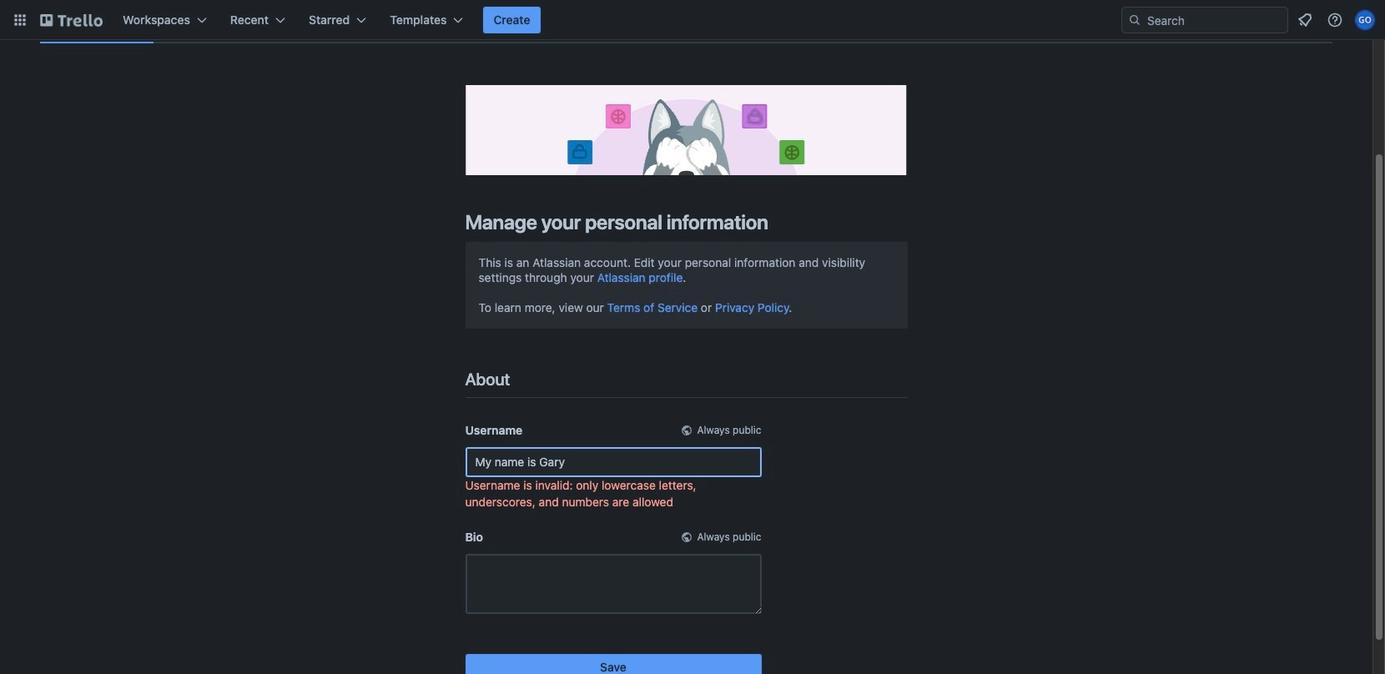 Task type: vqa. For each thing, say whether or not it's contained in the screenshot.
0 Notifications image
yes



Task type: locate. For each thing, give the bounding box(es) containing it.
open information menu image
[[1327, 12, 1344, 28]]

search image
[[1129, 13, 1142, 27]]

None text field
[[465, 447, 762, 477], [465, 554, 762, 614], [465, 447, 762, 477], [465, 554, 762, 614]]

gary orlando (garyorlando) image
[[1356, 10, 1376, 30]]

Search field
[[1142, 8, 1288, 32]]

0 notifications image
[[1296, 10, 1316, 30]]



Task type: describe. For each thing, give the bounding box(es) containing it.
back to home image
[[40, 7, 103, 33]]

primary element
[[0, 0, 1386, 40]]



